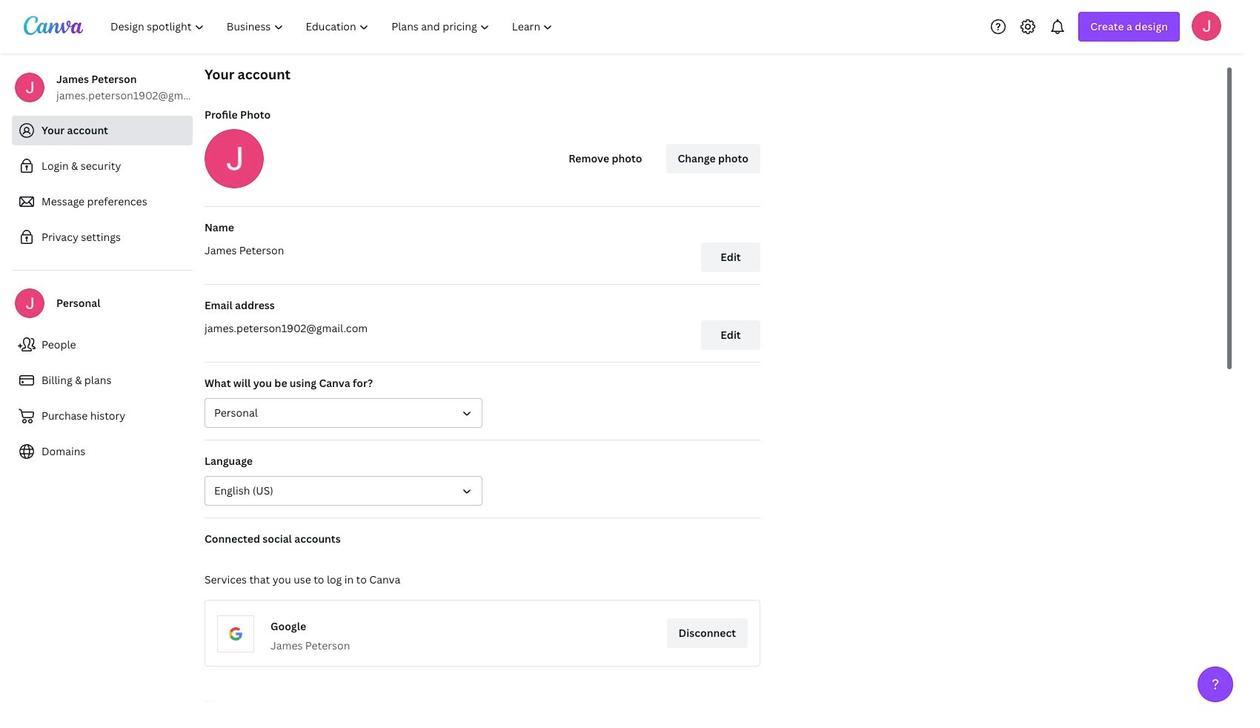 Task type: describe. For each thing, give the bounding box(es) containing it.
Language: English (US) button
[[205, 476, 483, 506]]

top level navigation element
[[101, 12, 566, 42]]

james peterson image
[[1192, 11, 1222, 40]]



Task type: locate. For each thing, give the bounding box(es) containing it.
None button
[[205, 398, 483, 428]]



Task type: vqa. For each thing, say whether or not it's contained in the screenshot.
GREG ROBINSON "image"
no



